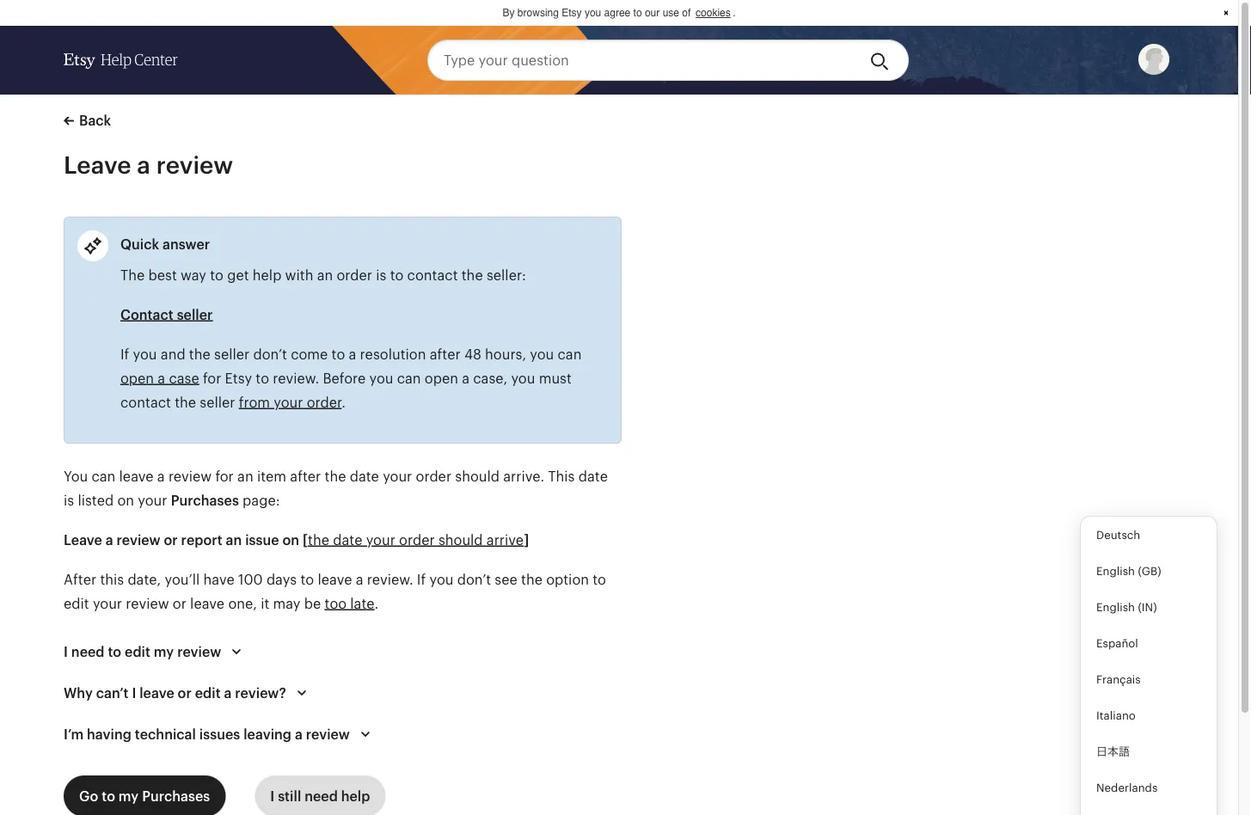Task type: describe. For each thing, give the bounding box(es) containing it.
review right leaving
[[306, 727, 350, 742]]

a up "this"
[[106, 532, 113, 548]]

item
[[257, 469, 287, 484]]

leave inside if you don't see the option to edit your review or leave one, it may be
[[190, 596, 225, 612]]

(gb)
[[1139, 565, 1162, 578]]

a left case
[[158, 371, 165, 386]]

menu containing deutsch
[[1080, 516, 1218, 816]]

leave inside why can't i leave or edit a review? dropdown button
[[140, 686, 174, 701]]

100
[[238, 572, 263, 588]]

0 vertical spatial seller
[[177, 307, 213, 323]]

your right the from
[[274, 395, 303, 410]]

my inside dropdown button
[[154, 644, 174, 660]]

arrive
[[487, 532, 524, 548]]

i'm having technical issues leaving a review button
[[48, 714, 391, 755]]

technical
[[135, 727, 196, 742]]

1 vertical spatial .
[[342, 395, 346, 410]]

italiano button
[[1081, 698, 1217, 734]]

date right this
[[579, 469, 608, 484]]

from
[[239, 395, 270, 410]]

back
[[79, 113, 111, 128]]

can't
[[96, 686, 129, 701]]

help
[[101, 52, 132, 68]]

don't inside "if you and the seller don't come to a resolution after 48 hours, you can open a case"
[[253, 347, 287, 362]]

italiano
[[1097, 709, 1136, 722]]

your up "late"
[[366, 532, 396, 548]]

agree
[[604, 7, 631, 19]]

the inside "if you and the seller don't come to a resolution after 48 hours, you can open a case"
[[189, 347, 211, 362]]

open a case link
[[120, 371, 199, 386]]

or inside if you don't see the option to edit your review or leave one, it may be
[[173, 596, 187, 612]]

come
[[291, 347, 328, 362]]

i still need help link
[[255, 776, 386, 816]]

review?
[[235, 686, 286, 701]]

you down hours,
[[511, 371, 535, 386]]

i for i need to edit my review
[[64, 644, 68, 660]]

way
[[181, 268, 206, 283]]

i need to edit my review button
[[48, 631, 263, 673]]

see
[[495, 572, 518, 588]]

i need to edit my review
[[64, 644, 221, 660]]

nederlands button
[[1081, 770, 1217, 806]]

review. inside for etsy to review. before you can open a case, you must contact the seller
[[273, 371, 319, 386]]

review up answer at the top
[[156, 151, 233, 179]]

an inside the you can leave a review for an item after the date your order should arrive. this date is listed on your
[[237, 469, 253, 484]]

english (gb) button
[[1081, 553, 1217, 589]]

one,
[[228, 596, 257, 612]]

of
[[682, 7, 691, 19]]

日本語 button
[[1081, 734, 1217, 770]]

a right leaving
[[295, 727, 303, 742]]

days
[[267, 572, 297, 588]]

review up date,
[[117, 532, 161, 548]]

a up "late"
[[356, 572, 363, 588]]

after
[[64, 572, 96, 588]]

to inside cookie consent 'dialog'
[[634, 7, 642, 19]]

purchases page:
[[171, 493, 280, 508]]

0 horizontal spatial help
[[253, 268, 282, 283]]

may
[[273, 596, 301, 612]]

go
[[79, 789, 98, 804]]

go to my purchases link
[[64, 776, 226, 816]]

page:
[[243, 493, 280, 508]]

contact seller link
[[120, 307, 213, 323]]

cookies link
[[694, 5, 733, 21]]

best
[[148, 268, 177, 283]]

a inside for etsy to review. before you can open a case, you must contact the seller
[[462, 371, 470, 386]]

the left seller:
[[462, 268, 483, 283]]

quick answer
[[120, 237, 210, 252]]

after inside "if you and the seller don't come to a resolution after 48 hours, you can open a case"
[[430, 347, 461, 362]]

italiano link
[[1081, 698, 1217, 734]]

can inside for etsy to review. before you can open a case, you must contact the seller
[[397, 371, 421, 386]]

etsy image
[[64, 53, 95, 69]]

the up if you don't see the option to edit your review or leave one, it may be
[[308, 532, 329, 548]]

0 horizontal spatial my
[[119, 789, 139, 804]]

you
[[64, 469, 88, 484]]

the best way to get help with an order is to contact the seller:
[[120, 268, 526, 283]]

seller inside for etsy to review. before you can open a case, you must contact the seller
[[200, 395, 235, 410]]

to inside i need to edit my review dropdown button
[[108, 644, 121, 660]]

you inside cookie consent 'dialog'
[[585, 7, 602, 19]]

0 vertical spatial contact
[[407, 268, 458, 283]]

english for english (gb)
[[1097, 565, 1136, 578]]

why can't i leave or edit a review?
[[64, 686, 286, 701]]

0 vertical spatial is
[[376, 268, 387, 283]]

use
[[663, 7, 680, 19]]

a inside the you can leave a review for an item after the date your order should arrive. this date is listed on your
[[157, 469, 165, 484]]

from your order .
[[239, 395, 349, 410]]

review up why can't i leave or edit a review? dropdown button
[[177, 644, 221, 660]]

resolution
[[360, 347, 426, 362]]

français
[[1097, 673, 1141, 686]]

listed
[[78, 493, 114, 508]]

cookie consent dialog
[[0, 0, 1239, 26]]

48
[[464, 347, 482, 362]]

español button
[[1081, 625, 1217, 662]]

back link
[[64, 110, 111, 131]]

case
[[169, 371, 199, 386]]

if you don't see the option to edit your review or leave one, it may be
[[64, 572, 606, 612]]

answer
[[163, 237, 210, 252]]

our
[[645, 7, 660, 19]]

still
[[278, 789, 301, 804]]

before
[[323, 371, 366, 386]]

or inside dropdown button
[[178, 686, 192, 701]]

leave up too
[[318, 572, 352, 588]]

with
[[285, 268, 313, 283]]

be
[[304, 596, 321, 612]]

review inside the you can leave a review for an item after the date your order should arrive. this date is listed on your
[[169, 469, 212, 484]]

from your order link
[[239, 395, 342, 410]]

2 vertical spatial edit
[[195, 686, 221, 701]]

case,
[[473, 371, 508, 386]]

contact inside for etsy to review. before you can open a case, you must contact the seller
[[120, 395, 171, 410]]

Type your question search field
[[428, 40, 857, 81]]

should for arrive.
[[455, 469, 500, 484]]

[
[[303, 532, 308, 548]]

to up the be
[[301, 572, 314, 588]]

english for english (in)
[[1097, 601, 1136, 614]]

too late link
[[325, 596, 375, 612]]

to inside for etsy to review. before you can open a case, you must contact the seller
[[256, 371, 269, 386]]

arrive.
[[503, 469, 545, 484]]

this
[[100, 572, 124, 588]]

(in)
[[1139, 601, 1157, 614]]

leave a review or report an issue on [ the date your order should arrive ]
[[64, 532, 529, 548]]

the
[[120, 268, 145, 283]]

your right listed at the left bottom
[[138, 493, 167, 508]]

leave a review
[[64, 151, 233, 179]]

after this date, you'll have 100 days to leave a review.
[[64, 572, 417, 588]]



Task type: vqa. For each thing, say whether or not it's contained in the screenshot.
. in the cookie consent "dialog"
yes



Task type: locate. For each thing, give the bounding box(es) containing it.
None search field
[[428, 40, 909, 81]]

after right 'item'
[[290, 469, 321, 484]]

should
[[455, 469, 500, 484], [439, 532, 483, 548]]

leave inside the you can leave a review for an item after the date your order should arrive. this date is listed on your
[[119, 469, 154, 484]]

date for arrive.
[[350, 469, 379, 484]]

0 horizontal spatial need
[[71, 644, 105, 660]]

etsy up the from
[[225, 371, 252, 386]]

2 leave from the top
[[64, 532, 102, 548]]

english (in) button
[[1081, 589, 1217, 625]]

leave right you
[[119, 469, 154, 484]]

the inside the you can leave a review for an item after the date your order should arrive. this date is listed on your
[[325, 469, 346, 484]]

2 vertical spatial .
[[375, 596, 379, 612]]

issues
[[199, 727, 240, 742]]

menu
[[1080, 516, 1218, 816]]

1 horizontal spatial open
[[425, 371, 458, 386]]

a right you
[[157, 469, 165, 484]]

purchases up report
[[171, 493, 239, 508]]

for up purchases page:
[[215, 469, 234, 484]]

too
[[325, 596, 347, 612]]

0 vertical spatial english
[[1097, 565, 1136, 578]]

deutsch link
[[1081, 517, 1217, 553]]

1 vertical spatial contact
[[120, 395, 171, 410]]

if you and the seller don't come to a resolution after 48 hours, you can open a case
[[120, 347, 582, 386]]

review up purchases page:
[[169, 469, 212, 484]]

2 vertical spatial i
[[270, 789, 275, 804]]

1 horizontal spatial .
[[375, 596, 379, 612]]

if inside if you don't see the option to edit your review or leave one, it may be
[[417, 572, 426, 588]]

don't left see
[[457, 572, 491, 588]]

you down "resolution"
[[369, 371, 394, 386]]

0 horizontal spatial if
[[120, 347, 129, 362]]

0 vertical spatial i
[[64, 644, 68, 660]]

0 vertical spatial purchases
[[171, 493, 239, 508]]

seller
[[177, 307, 213, 323], [214, 347, 250, 362], [200, 395, 235, 410]]

1 vertical spatial is
[[64, 493, 74, 508]]

seller inside "if you and the seller don't come to a resolution after 48 hours, you can open a case"
[[214, 347, 250, 362]]

date,
[[128, 572, 161, 588]]

and
[[161, 347, 185, 362]]

2 vertical spatial can
[[92, 469, 116, 484]]

go to my purchases
[[79, 789, 210, 804]]

your inside if you don't see the option to edit your review or leave one, it may be
[[93, 596, 122, 612]]

etsy
[[562, 7, 582, 19], [225, 371, 252, 386]]

to up "resolution"
[[390, 268, 404, 283]]

français link
[[1081, 662, 1217, 698]]

need right still
[[305, 789, 338, 804]]

an
[[317, 268, 333, 283], [237, 469, 253, 484], [226, 532, 242, 548]]

to up before
[[332, 347, 345, 362]]

review inside if you don't see the option to edit your review or leave one, it may be
[[126, 596, 169, 612]]

1 horizontal spatial etsy
[[562, 7, 582, 19]]

after left 48
[[430, 347, 461, 362]]

for right case
[[203, 371, 221, 386]]

after inside the you can leave a review for an item after the date your order should arrive. this date is listed on your
[[290, 469, 321, 484]]

the down case
[[175, 395, 196, 410]]

after
[[430, 347, 461, 362], [290, 469, 321, 484]]

0 vertical spatial etsy
[[562, 7, 582, 19]]

date up the date your order should arrive link
[[350, 469, 379, 484]]

0 vertical spatial leave
[[64, 151, 131, 179]]

don't left come
[[253, 347, 287, 362]]

to up the from
[[256, 371, 269, 386]]

a left case,
[[462, 371, 470, 386]]

i inside i need to edit my review dropdown button
[[64, 644, 68, 660]]

you down the date your order should arrive link
[[430, 572, 454, 588]]

deutsch button
[[1081, 517, 1217, 553]]

my
[[154, 644, 174, 660], [119, 789, 139, 804]]

the inside for etsy to review. before you can open a case, you must contact the seller
[[175, 395, 196, 410]]

can down "resolution"
[[397, 371, 421, 386]]

2 horizontal spatial .
[[733, 7, 736, 19]]

need inside dropdown button
[[71, 644, 105, 660]]

edit up the can't
[[125, 644, 151, 660]]

you left and
[[133, 347, 157, 362]]

0 horizontal spatial etsy
[[225, 371, 252, 386]]

1 english from the top
[[1097, 565, 1136, 578]]

0 vertical spatial edit
[[64, 596, 89, 612]]

having
[[87, 727, 132, 742]]

too late .
[[325, 596, 379, 612]]

is up "resolution"
[[376, 268, 387, 283]]

for inside for etsy to review. before you can open a case, you must contact the seller
[[203, 371, 221, 386]]

0 vertical spatial review.
[[273, 371, 319, 386]]

date right [
[[333, 532, 363, 548]]

0 horizontal spatial open
[[120, 371, 154, 386]]

leave down back
[[64, 151, 131, 179]]

you inside if you don't see the option to edit your review or leave one, it may be
[[430, 572, 454, 588]]

0 horizontal spatial don't
[[253, 347, 287, 362]]

español link
[[1081, 625, 1217, 662]]

you'll
[[165, 572, 200, 588]]

can inside the you can leave a review for an item after the date your order should arrive. this date is listed on your
[[92, 469, 116, 484]]

1 horizontal spatial if
[[417, 572, 426, 588]]

this
[[548, 469, 575, 484]]

help right still
[[341, 789, 370, 804]]

should for arrive
[[439, 532, 483, 548]]

1 horizontal spatial i
[[132, 686, 136, 701]]

1 open from the left
[[120, 371, 154, 386]]

i'm having technical issues leaving a review
[[64, 727, 350, 742]]

can up listed at the left bottom
[[92, 469, 116, 484]]

i left still
[[270, 789, 275, 804]]

etsy right browsing
[[562, 7, 582, 19]]

. right too
[[375, 596, 379, 612]]

français button
[[1081, 662, 1217, 698]]

i right the can't
[[132, 686, 136, 701]]

2 vertical spatial an
[[226, 532, 242, 548]]

review
[[156, 151, 233, 179], [169, 469, 212, 484], [117, 532, 161, 548], [126, 596, 169, 612], [177, 644, 221, 660], [306, 727, 350, 742]]

why can't i leave or edit a review? button
[[48, 673, 328, 714]]

contact
[[120, 307, 174, 323]]

2 horizontal spatial edit
[[195, 686, 221, 701]]

1 vertical spatial english
[[1097, 601, 1136, 614]]

english left (in)
[[1097, 601, 1136, 614]]

1 vertical spatial or
[[173, 596, 187, 612]]

the right 'item'
[[325, 469, 346, 484]]

or
[[164, 532, 178, 548], [173, 596, 187, 612], [178, 686, 192, 701]]

1 horizontal spatial can
[[397, 371, 421, 386]]

if up open a case link
[[120, 347, 129, 362]]

seller down way
[[177, 307, 213, 323]]

español
[[1097, 637, 1139, 650]]

seller up the from
[[214, 347, 250, 362]]

english (in)
[[1097, 601, 1157, 614]]

0 vertical spatial or
[[164, 532, 178, 548]]

don't inside if you don't see the option to edit your review or leave one, it may be
[[457, 572, 491, 588]]

review down date,
[[126, 596, 169, 612]]

i inside i still need help link
[[270, 789, 275, 804]]

. inside cookie consent 'dialog'
[[733, 7, 736, 19]]

1 horizontal spatial don't
[[457, 572, 491, 588]]

0 vertical spatial for
[[203, 371, 221, 386]]

leave for leave a review or report an issue on [ the date your order should arrive ]
[[64, 532, 102, 548]]

open left case,
[[425, 371, 458, 386]]

1 horizontal spatial is
[[376, 268, 387, 283]]

open inside for etsy to review. before you can open a case, you must contact the seller
[[425, 371, 458, 386]]

edit up i'm having technical issues leaving a review on the left of the page
[[195, 686, 221, 701]]

order
[[337, 268, 373, 283], [307, 395, 342, 410], [416, 469, 452, 484], [399, 532, 435, 548]]

your
[[274, 395, 303, 410], [383, 469, 412, 484], [138, 493, 167, 508], [366, 532, 396, 548], [93, 596, 122, 612]]

cookies
[[696, 7, 731, 19]]

hours,
[[485, 347, 527, 362]]

if inside "if you and the seller don't come to a resolution after 48 hours, you can open a case"
[[120, 347, 129, 362]]

etsy inside cookie consent 'dialog'
[[562, 7, 582, 19]]

contact seller
[[120, 307, 213, 323]]

can inside "if you and the seller don't come to a resolution after 48 hours, you can open a case"
[[558, 347, 582, 362]]

1 vertical spatial leave
[[64, 532, 102, 548]]

on
[[117, 493, 134, 508], [283, 532, 299, 548]]

1 vertical spatial don't
[[457, 572, 491, 588]]

seller left the from
[[200, 395, 235, 410]]

1 vertical spatial help
[[341, 789, 370, 804]]

for etsy to review. before you can open a case, you must contact the seller
[[120, 371, 572, 410]]

0 vertical spatial can
[[558, 347, 582, 362]]

1 vertical spatial my
[[119, 789, 139, 804]]

by browsing etsy you agree to our use of cookies .
[[503, 7, 736, 19]]

review. up "late"
[[367, 572, 413, 588]]

to left get
[[210, 268, 224, 283]]

seller:
[[487, 268, 526, 283]]

0 vertical spatial if
[[120, 347, 129, 362]]

my right go
[[119, 789, 139, 804]]

1 horizontal spatial my
[[154, 644, 174, 660]]

is inside the you can leave a review for an item after the date your order should arrive. this date is listed on your
[[64, 493, 74, 508]]

edit inside if you don't see the option to edit your review or leave one, it may be
[[64, 596, 89, 612]]

need up why
[[71, 644, 105, 660]]

1 vertical spatial etsy
[[225, 371, 252, 386]]

0 vertical spatial don't
[[253, 347, 287, 362]]

open left case
[[120, 371, 154, 386]]

a
[[137, 151, 150, 179], [349, 347, 356, 362], [158, 371, 165, 386], [462, 371, 470, 386], [157, 469, 165, 484], [106, 532, 113, 548], [356, 572, 363, 588], [224, 686, 232, 701], [295, 727, 303, 742]]

to right go
[[102, 789, 115, 804]]

0 horizontal spatial contact
[[120, 395, 171, 410]]

to up the can't
[[108, 644, 121, 660]]

0 horizontal spatial on
[[117, 493, 134, 508]]

purchases down technical in the left of the page
[[142, 789, 210, 804]]

date for arrive
[[333, 532, 363, 548]]

leave for leave a review
[[64, 151, 131, 179]]

0 horizontal spatial review.
[[273, 371, 319, 386]]

the date your order should arrive link
[[308, 532, 524, 548]]

0 horizontal spatial .
[[342, 395, 346, 410]]

to inside go to my purchases link
[[102, 789, 115, 804]]

. right cookies
[[733, 7, 736, 19]]

0 horizontal spatial can
[[92, 469, 116, 484]]

i inside why can't i leave or edit a review? dropdown button
[[132, 686, 136, 701]]

center
[[135, 52, 178, 68]]

on right listed at the left bottom
[[117, 493, 134, 508]]

a left the review?
[[224, 686, 232, 701]]

0 vertical spatial help
[[253, 268, 282, 283]]

can up must
[[558, 347, 582, 362]]

it
[[261, 596, 270, 612]]

you
[[585, 7, 602, 19], [133, 347, 157, 362], [530, 347, 554, 362], [369, 371, 394, 386], [511, 371, 535, 386], [430, 572, 454, 588]]

to inside "if you and the seller don't come to a resolution after 48 hours, you can open a case"
[[332, 347, 345, 362]]

0 horizontal spatial i
[[64, 644, 68, 660]]

leave
[[119, 469, 154, 484], [318, 572, 352, 588], [190, 596, 225, 612], [140, 686, 174, 701]]

contact
[[407, 268, 458, 283], [120, 395, 171, 410]]

for
[[203, 371, 221, 386], [215, 469, 234, 484]]

2 vertical spatial seller
[[200, 395, 235, 410]]

edit down after
[[64, 596, 89, 612]]

issue
[[245, 532, 279, 548]]

if down the date your order should arrive link
[[417, 572, 426, 588]]

contact down open a case link
[[120, 395, 171, 410]]

to right option
[[593, 572, 606, 588]]

help
[[253, 268, 282, 283], [341, 789, 370, 804]]

option
[[546, 572, 589, 588]]

2 horizontal spatial can
[[558, 347, 582, 362]]

report
[[181, 532, 223, 548]]

need
[[71, 644, 105, 660], [305, 789, 338, 804]]

your down "this"
[[93, 596, 122, 612]]

1 horizontal spatial edit
[[125, 644, 151, 660]]

1 horizontal spatial on
[[283, 532, 299, 548]]

2 english from the top
[[1097, 601, 1136, 614]]

review. up from your order .
[[273, 371, 319, 386]]

1 vertical spatial an
[[237, 469, 253, 484]]

the inside if you don't see the option to edit your review or leave one, it may be
[[521, 572, 543, 588]]

contact left seller:
[[407, 268, 458, 283]]

0 vertical spatial need
[[71, 644, 105, 660]]

leave down i need to edit my review dropdown button
[[140, 686, 174, 701]]

if for don't
[[417, 572, 426, 588]]

1 leave from the top
[[64, 151, 131, 179]]

1 horizontal spatial review.
[[367, 572, 413, 588]]

1 vertical spatial seller
[[214, 347, 250, 362]]

by
[[503, 7, 515, 19]]

my up why can't i leave or edit a review?
[[154, 644, 174, 660]]

a up quick on the top left of page
[[137, 151, 150, 179]]

your up the date your order should arrive link
[[383, 469, 412, 484]]

1 vertical spatial should
[[439, 532, 483, 548]]

0 horizontal spatial after
[[290, 469, 321, 484]]

1 vertical spatial i
[[132, 686, 136, 701]]

1 vertical spatial after
[[290, 469, 321, 484]]

to inside if you don't see the option to edit your review or leave one, it may be
[[593, 572, 606, 588]]

1 horizontal spatial need
[[305, 789, 338, 804]]

1 vertical spatial can
[[397, 371, 421, 386]]

0 vertical spatial an
[[317, 268, 333, 283]]

the right and
[[189, 347, 211, 362]]

2 vertical spatial or
[[178, 686, 192, 701]]

1 vertical spatial review.
[[367, 572, 413, 588]]

you can leave a review for an item after the date your order should arrive. this date is listed on your
[[64, 469, 608, 508]]

0 horizontal spatial edit
[[64, 596, 89, 612]]

etsy inside for etsy to review. before you can open a case, you must contact the seller
[[225, 371, 252, 386]]

or left report
[[164, 532, 178, 548]]

open
[[120, 371, 154, 386], [425, 371, 458, 386]]

or down the you'll at left
[[173, 596, 187, 612]]

an right "with"
[[317, 268, 333, 283]]

get
[[227, 268, 249, 283]]

i for i still need help
[[270, 789, 275, 804]]

0 horizontal spatial is
[[64, 493, 74, 508]]

2 open from the left
[[425, 371, 458, 386]]

0 vertical spatial on
[[117, 493, 134, 508]]

. down before
[[342, 395, 346, 410]]

have
[[203, 572, 235, 588]]

you up must
[[530, 347, 554, 362]]

]
[[524, 532, 529, 548]]

is down you
[[64, 493, 74, 508]]

or up technical in the left of the page
[[178, 686, 192, 701]]

you left agree on the top of page
[[585, 7, 602, 19]]

0 vertical spatial my
[[154, 644, 174, 660]]

why
[[64, 686, 93, 701]]

purchases
[[171, 493, 239, 508], [142, 789, 210, 804]]

on inside the you can leave a review for an item after the date your order should arrive. this date is listed on your
[[117, 493, 134, 508]]

日本語 link
[[1081, 734, 1217, 770]]

1 vertical spatial for
[[215, 469, 234, 484]]

2 horizontal spatial i
[[270, 789, 275, 804]]

for inside the you can leave a review for an item after the date your order should arrive. this date is listed on your
[[215, 469, 234, 484]]

on left [
[[283, 532, 299, 548]]

1 vertical spatial if
[[417, 572, 426, 588]]

1 vertical spatial purchases
[[142, 789, 210, 804]]

1 vertical spatial edit
[[125, 644, 151, 660]]

1 horizontal spatial help
[[341, 789, 370, 804]]

should inside the you can leave a review for an item after the date your order should arrive. this date is listed on your
[[455, 469, 500, 484]]

to left our
[[634, 7, 642, 19]]

0 vertical spatial after
[[430, 347, 461, 362]]

english left (gb)
[[1097, 565, 1136, 578]]

i still need help
[[270, 789, 370, 804]]

leave up after
[[64, 532, 102, 548]]

a up before
[[349, 347, 356, 362]]

if for and
[[120, 347, 129, 362]]

1 horizontal spatial after
[[430, 347, 461, 362]]

0 vertical spatial should
[[455, 469, 500, 484]]

order inside the you can leave a review for an item after the date your order should arrive. this date is listed on your
[[416, 469, 452, 484]]

1 horizontal spatial contact
[[407, 268, 458, 283]]

leave
[[64, 151, 131, 179], [64, 532, 102, 548]]

1 vertical spatial need
[[305, 789, 338, 804]]

browsing
[[518, 7, 559, 19]]

help right get
[[253, 268, 282, 283]]

1 vertical spatial on
[[283, 532, 299, 548]]

late
[[350, 596, 375, 612]]

0 vertical spatial .
[[733, 7, 736, 19]]

leaving
[[244, 727, 292, 742]]

an left issue
[[226, 532, 242, 548]]

i up why
[[64, 644, 68, 660]]

an left 'item'
[[237, 469, 253, 484]]

leave down have
[[190, 596, 225, 612]]

must
[[539, 371, 572, 386]]

english (in) link
[[1081, 589, 1217, 625]]

open inside "if you and the seller don't come to a resolution after 48 hours, you can open a case"
[[120, 371, 154, 386]]

if
[[120, 347, 129, 362], [417, 572, 426, 588]]

should left arrive. in the left of the page
[[455, 469, 500, 484]]



